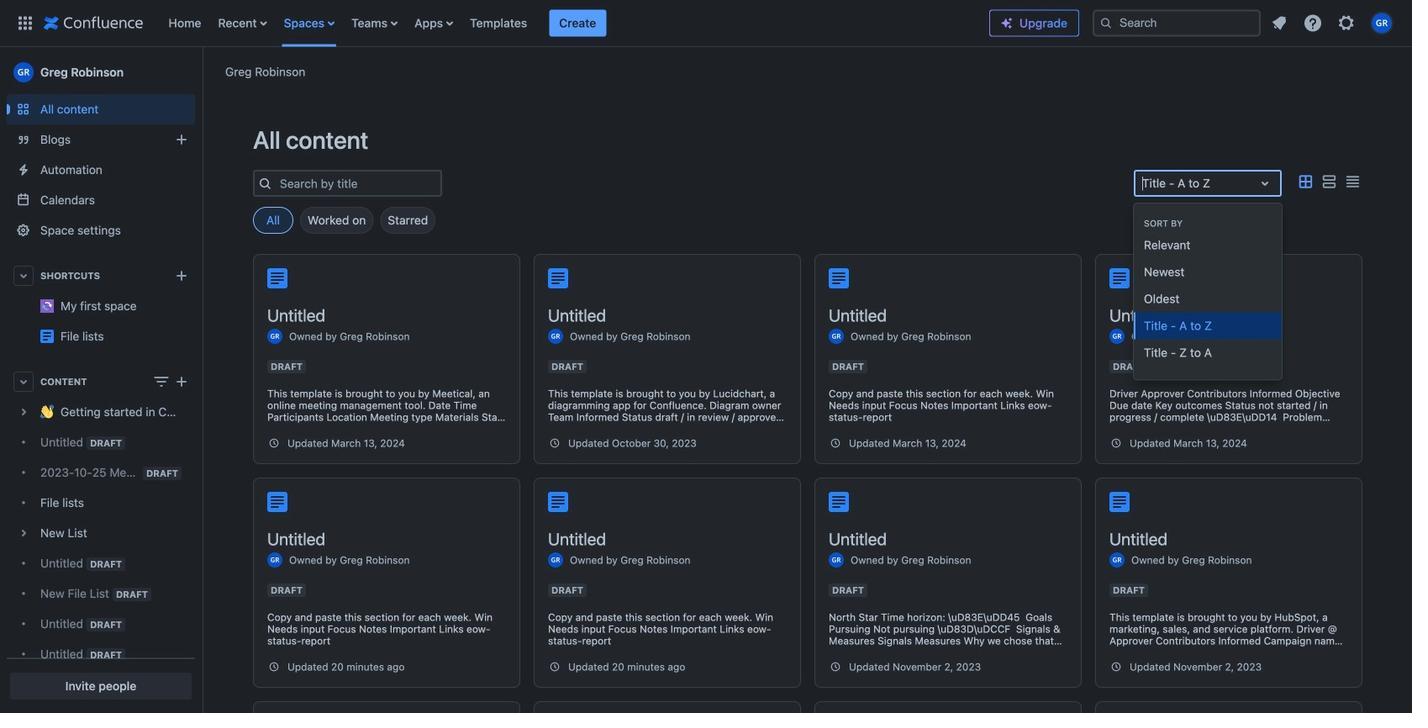 Task type: locate. For each thing, give the bounding box(es) containing it.
settings icon image
[[1337, 13, 1357, 33]]

None text field
[[1143, 175, 1146, 192]]

confluence image
[[44, 13, 143, 33], [44, 13, 143, 33]]

profile picture image
[[267, 329, 283, 344], [548, 329, 563, 344], [829, 329, 844, 344], [1110, 329, 1125, 344], [267, 552, 283, 568], [548, 552, 563, 568], [829, 552, 844, 568], [1110, 552, 1125, 568]]

page image
[[548, 268, 568, 288], [829, 268, 849, 288], [267, 492, 288, 512]]

appswitcher icon image
[[15, 13, 35, 33]]

search image
[[1100, 16, 1113, 30]]

page image
[[267, 268, 288, 288], [1110, 268, 1130, 288], [548, 492, 568, 512], [829, 492, 849, 512], [1110, 492, 1130, 512]]

file lists image
[[40, 330, 54, 343]]

collapse sidebar image
[[183, 56, 220, 89]]

Search field
[[1093, 10, 1261, 37]]

0 horizontal spatial list
[[160, 0, 990, 47]]

None search field
[[1093, 10, 1261, 37]]

banner
[[0, 0, 1413, 47]]

list item
[[549, 10, 607, 37]]

premium image
[[1001, 16, 1014, 30]]

1 horizontal spatial list
[[1265, 8, 1403, 38]]

Search by title field
[[275, 172, 441, 195]]

space element
[[0, 47, 202, 713]]

0 horizontal spatial page image
[[267, 492, 288, 512]]

global element
[[10, 0, 990, 47]]

tree
[[7, 397, 195, 713]]

help icon image
[[1303, 13, 1324, 33]]

compact list image
[[1343, 172, 1363, 192]]

list
[[160, 0, 990, 47], [1265, 8, 1403, 38]]



Task type: vqa. For each thing, say whether or not it's contained in the screenshot.
Help Icon
yes



Task type: describe. For each thing, give the bounding box(es) containing it.
notification icon image
[[1270, 13, 1290, 33]]

list for appswitcher icon
[[160, 0, 990, 47]]

1 horizontal spatial page image
[[548, 268, 568, 288]]

cards image
[[1296, 172, 1316, 192]]

2 horizontal spatial page image
[[829, 268, 849, 288]]

list for premium icon
[[1265, 8, 1403, 38]]

open image
[[1255, 173, 1276, 193]]

list item inside list
[[549, 10, 607, 37]]

change view image
[[151, 372, 172, 392]]

create a blog image
[[172, 130, 192, 150]]

add shortcut image
[[172, 266, 192, 286]]

create a page image
[[172, 372, 192, 392]]

tree inside "space" "element"
[[7, 397, 195, 713]]

list image
[[1319, 172, 1340, 192]]



